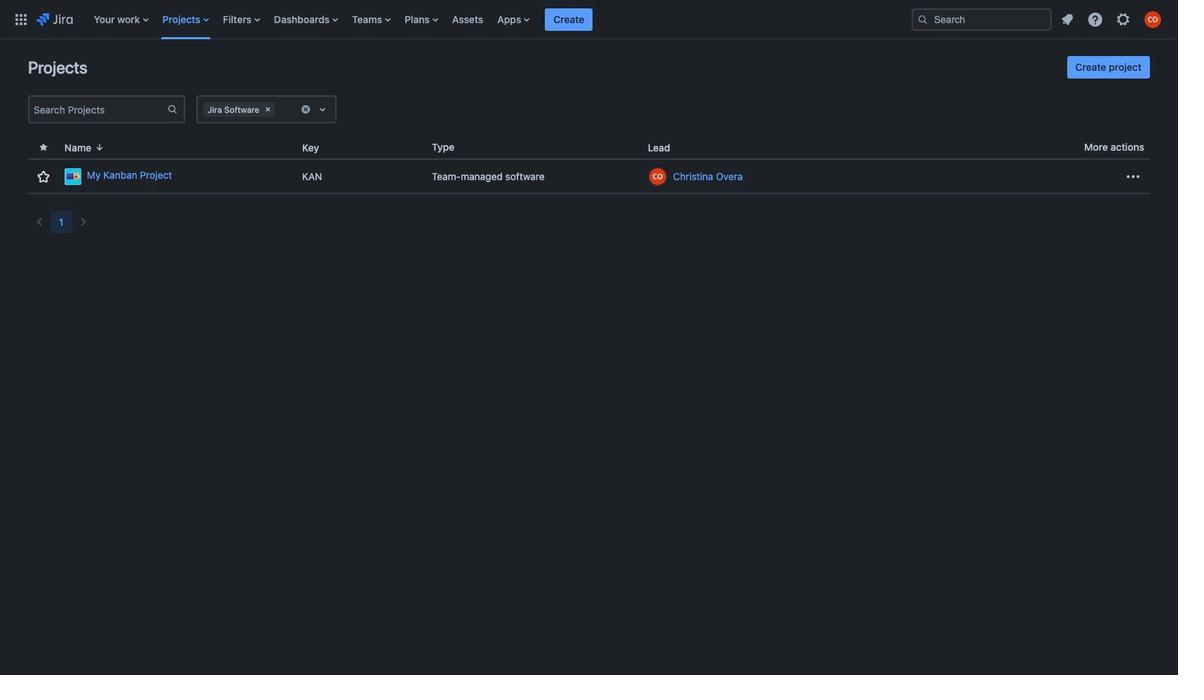 Task type: vqa. For each thing, say whether or not it's contained in the screenshot.
"Sidebar" Element
no



Task type: describe. For each thing, give the bounding box(es) containing it.
Search field
[[912, 8, 1052, 31]]

your profile and settings image
[[1145, 11, 1162, 28]]

1 horizontal spatial list
[[1055, 7, 1170, 32]]

previous image
[[31, 214, 48, 231]]

settings image
[[1115, 11, 1132, 28]]

help image
[[1087, 11, 1104, 28]]

0 horizontal spatial list
[[87, 0, 901, 39]]

open image
[[314, 101, 331, 118]]

Choose Jira products text field
[[278, 102, 280, 116]]

search image
[[917, 14, 929, 25]]



Task type: locate. For each thing, give the bounding box(es) containing it.
clear image
[[262, 104, 273, 115]]

notifications image
[[1059, 11, 1076, 28]]

list
[[87, 0, 901, 39], [1055, 7, 1170, 32]]

more image
[[1125, 168, 1142, 185]]

None search field
[[912, 8, 1052, 31]]

clear image
[[300, 104, 311, 115]]

star my kanban project image
[[35, 168, 52, 185]]

list item
[[545, 0, 593, 39]]

appswitcher icon image
[[13, 11, 29, 28]]

next image
[[75, 214, 92, 231]]

banner
[[0, 0, 1178, 39]]

jira image
[[36, 11, 73, 28], [36, 11, 73, 28]]

primary element
[[8, 0, 901, 39]]

group
[[1067, 56, 1150, 79]]

Search Projects text field
[[29, 100, 167, 119]]



